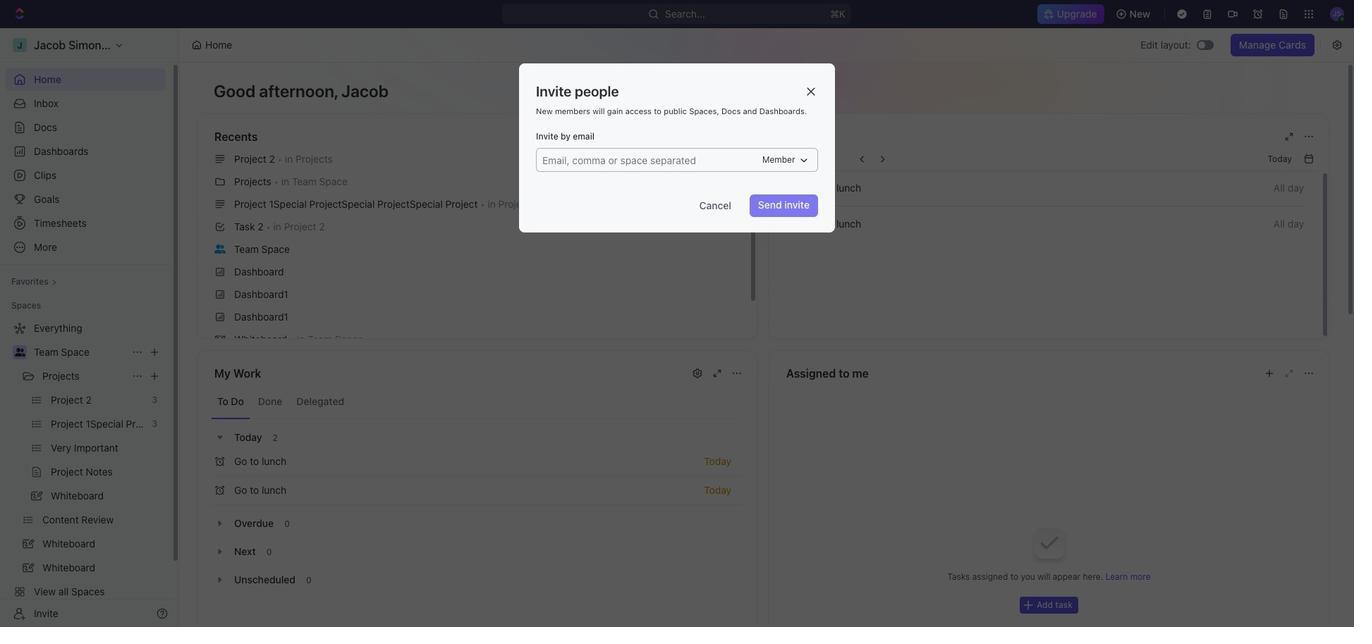 Task type: vqa. For each thing, say whether or not it's contained in the screenshot.
leftmost and
no



Task type: describe. For each thing, give the bounding box(es) containing it.
1 horizontal spatial user group image
[[214, 245, 226, 254]]

user group image inside sidebar 'navigation'
[[14, 348, 25, 357]]

tree inside sidebar 'navigation'
[[6, 317, 166, 628]]



Task type: locate. For each thing, give the bounding box(es) containing it.
user group image
[[214, 245, 226, 254], [14, 348, 25, 357]]

tab list
[[212, 385, 743, 420]]

0 horizontal spatial user group image
[[14, 348, 25, 357]]

1 vertical spatial user group image
[[14, 348, 25, 357]]

Email, comma or space separated text field
[[538, 149, 761, 171]]

0 vertical spatial user group image
[[214, 245, 226, 254]]

sidebar navigation
[[0, 28, 180, 628]]

tree
[[6, 317, 166, 628]]



